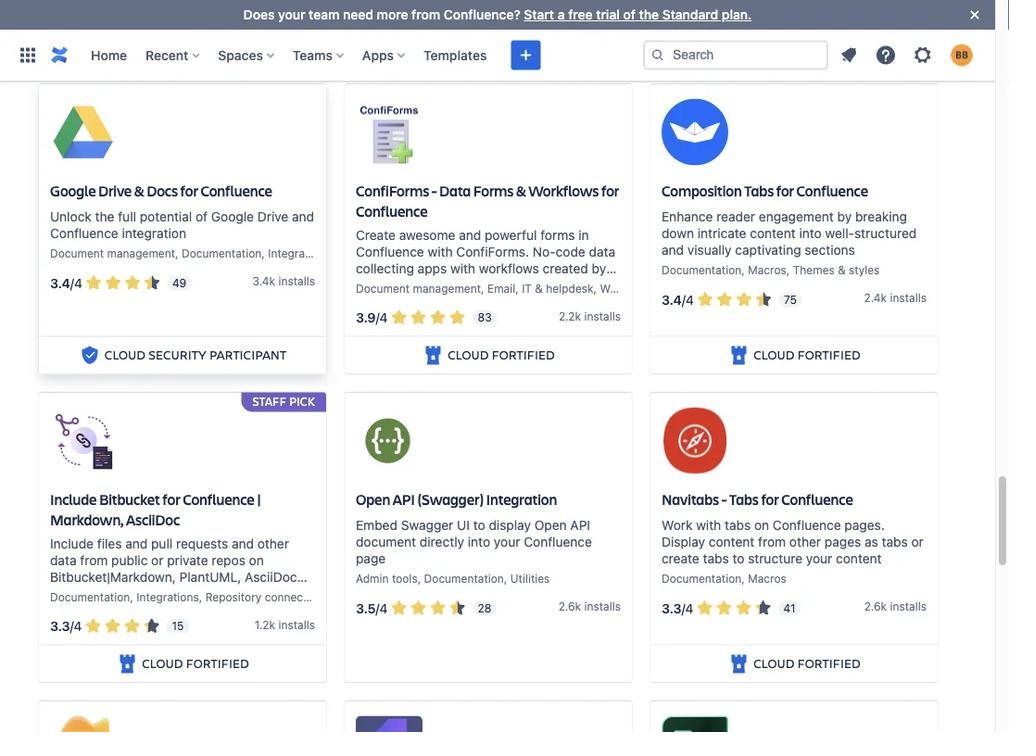 Task type: vqa. For each thing, say whether or not it's contained in the screenshot.
the '3.4k'
yes



Task type: describe. For each thing, give the bounding box(es) containing it.
1 horizontal spatial of
[[623, 7, 636, 22]]

templates link
[[418, 40, 493, 70]]

, inside work with tabs on confluence pages. display content from other pages as tabs or create tabs to structure your content documentation , macros
[[742, 573, 745, 586]]

start a free trial of the standard plan. link
[[524, 7, 752, 22]]

spaces
[[218, 47, 263, 63]]

3.4k install s
[[253, 276, 315, 288]]

staff
[[253, 393, 287, 409]]

0 vertical spatial tabs
[[745, 181, 774, 201]]

plan.
[[722, 7, 752, 22]]

0 vertical spatial drive
[[98, 181, 132, 201]]

repos
[[212, 553, 246, 568]]

2.6k install s for navitabs - tabs for confluence
[[865, 601, 927, 614]]

install for navitabs - tabs for confluence
[[890, 601, 921, 614]]

/ for google drive & docs for confluence
[[70, 276, 74, 291]]

in
[[579, 227, 589, 243]]

with inside work with tabs on confluence pages. display content from other pages as tabs or create tabs to structure your content documentation , macros
[[696, 518, 721, 534]]

s for navitabs - tabs for confluence
[[921, 601, 927, 614]]

4 for composition tabs for confluence
[[686, 292, 694, 308]]

macros inside work with tabs on confluence pages. display content from other pages as tabs or create tabs to structure your content documentation , macros
[[748, 573, 787, 586]]

cloud for composition tabs for confluence
[[754, 347, 795, 364]]

global element
[[11, 29, 643, 81]]

3.5
[[356, 601, 376, 616]]

open inside the embed swagger ui to display open api document directly into your confluence page admin tools , documentation , utilities
[[535, 518, 567, 534]]

for inside confiforms - data forms & workflows for confluence
[[602, 181, 619, 201]]

confluence inside create awesome and powerful forms in confluence with confiforms. no-code data collecting apps with workflows created by you
[[356, 244, 424, 259]]

content for tabs
[[709, 535, 755, 550]]

cloud for confiforms - data forms & workflows for confluence
[[448, 347, 489, 364]]

- for data
[[432, 181, 437, 201]]

confiforms.
[[456, 244, 529, 259]]

no-
[[533, 244, 556, 259]]

asciidoc inside include bitbucket for confluence | markdown, asciidoc
[[126, 511, 180, 530]]

powerful
[[485, 227, 537, 243]]

3.4 / 4 for composition
[[662, 292, 694, 308]]

s for open api (swagger) integration
[[615, 601, 621, 614]]

0 vertical spatial tabs
[[725, 518, 751, 534]]

display
[[662, 535, 705, 550]]

composition
[[662, 181, 742, 201]]

management inside unlock the full potential of google drive and confluence integration document management , documentation , integrations
[[107, 248, 175, 261]]

data
[[439, 181, 471, 201]]

cloud down 15
[[142, 655, 183, 673]]

pages
[[825, 535, 861, 550]]

on inside include files and pull requests and other data from public or private repos on bitbucket|markdown, plantuml, asciidoc and more
[[249, 553, 264, 568]]

document management , email , it & helpdesk , workflow
[[356, 282, 649, 295]]

include files and pull requests and other data from public or private repos on bitbucket|markdown, plantuml, asciidoc and more
[[50, 536, 297, 601]]

breaking
[[855, 210, 907, 225]]

3.4k
[[253, 276, 275, 288]]

macros inside "enhance reader engagement by breaking down intricate content into well-structured and visually captivating sections documentation , macros , themes & styles"
[[748, 264, 787, 277]]

other inside work with tabs on confluence pages. display content from other pages as tabs or create tabs to structure your content documentation , macros
[[790, 535, 821, 550]]

unlock the full potential of google drive and confluence integration document management , documentation , integrations
[[50, 210, 331, 261]]

does your team need more from confluence? start a free trial of the standard plan.
[[243, 7, 752, 22]]

3.6 / 4
[[356, 2, 388, 17]]

1 horizontal spatial the
[[639, 7, 659, 22]]

83
[[478, 312, 492, 325]]

|
[[257, 490, 261, 509]]

1 vertical spatial with
[[450, 261, 476, 276]]

2.2k
[[559, 310, 581, 323]]

created
[[543, 261, 588, 276]]

for right "docs" on the left of the page
[[180, 181, 198, 201]]

admin
[[356, 573, 389, 586]]

create awesome and powerful forms in confluence with confiforms. no-code data collecting apps with workflows created by you
[[356, 227, 616, 293]]

and inside "enhance reader engagement by breaking down intricate content into well-structured and visually captivating sections documentation , macros , themes & styles"
[[662, 243, 684, 258]]

navitabs - tabs for confluence image
[[662, 408, 729, 474]]

open api (swagger) integration
[[356, 490, 557, 509]]

confiforms
[[356, 181, 429, 201]]

4 for include bitbucket for confluence | markdown, asciidoc
[[74, 619, 82, 634]]

and inside create awesome and powerful forms in confluence with confiforms. no-code data collecting apps with workflows created by you
[[459, 227, 481, 243]]

google inside unlock the full potential of google drive and confluence integration document management , documentation , integrations
[[211, 210, 254, 225]]

banner containing home
[[0, 29, 995, 82]]

docs
[[147, 181, 178, 201]]

documentation down bitbucket|markdown,
[[50, 591, 130, 604]]

reader
[[717, 210, 756, 225]]

integrations inside unlock the full potential of google drive and confluence integration document management , documentation , integrations
[[268, 248, 331, 261]]

3.7 / 4
[[662, 2, 693, 17]]

visually
[[688, 243, 732, 258]]

team
[[309, 7, 340, 22]]

4 right 3.7
[[685, 2, 693, 17]]

does
[[243, 7, 275, 22]]

0 horizontal spatial google
[[50, 181, 96, 201]]

code
[[556, 244, 586, 259]]

structured
[[855, 226, 917, 242]]

templates
[[424, 47, 487, 63]]

enhance
[[662, 210, 713, 225]]

navitabs - tabs for confluence
[[662, 490, 853, 509]]

confluence inside the embed swagger ui to display open api document directly into your confluence page admin tools , documentation , utilities
[[524, 535, 592, 550]]

participant
[[209, 347, 287, 364]]

include for include bitbucket for confluence | markdown, asciidoc
[[50, 490, 97, 509]]

engagement
[[759, 210, 834, 225]]

more inside include files and pull requests and other data from public or private repos on bitbucket|markdown, plantuml, asciidoc and more
[[76, 586, 106, 601]]

intricate
[[698, 226, 747, 242]]

awesome
[[399, 227, 455, 243]]

2 vertical spatial tabs
[[703, 552, 729, 567]]

3.3k install s
[[559, 1, 621, 14]]

4 for open api (swagger) integration
[[380, 601, 388, 616]]

fortified for confiforms - data forms & workflows for confluence
[[492, 347, 555, 364]]

create content image
[[515, 44, 537, 66]]

workflows
[[529, 181, 599, 201]]

into inside the embed swagger ui to display open api document directly into your confluence page admin tools , documentation , utilities
[[468, 535, 490, 550]]

embed
[[356, 518, 398, 534]]

3.3k
[[559, 1, 581, 14]]

sections
[[805, 243, 855, 258]]

google drive & docs for confluence
[[50, 181, 272, 201]]

and down bitbucket|markdown,
[[50, 586, 72, 601]]

other inside include files and pull requests and other data from public or private repos on bitbucket|markdown, plantuml, asciidoc and more
[[257, 536, 289, 551]]

s for confiforms - data forms & workflows for confluence
[[615, 310, 621, 323]]

cloud for navitabs - tabs for confluence
[[754, 655, 795, 673]]

home
[[91, 47, 127, 63]]

themes
[[793, 264, 835, 277]]

pages.
[[845, 518, 885, 534]]

1 vertical spatial management
[[413, 282, 481, 295]]

cloud fortified for navitabs - tabs for confluence
[[754, 655, 861, 673]]

create
[[356, 227, 396, 243]]

to inside the embed swagger ui to display open api document directly into your confluence page admin tools , documentation , utilities
[[473, 518, 485, 534]]

cloud fortified for 3.3k
[[448, 38, 555, 55]]

confiforms - data forms & workflows for confluence
[[356, 181, 619, 222]]

3.7
[[662, 2, 681, 17]]

files
[[97, 536, 122, 551]]

start
[[524, 7, 554, 22]]

the inside unlock the full potential of google drive and confluence integration document management , documentation , integrations
[[95, 210, 114, 225]]

recent button
[[140, 40, 207, 70]]

and up repos
[[232, 536, 254, 551]]

3.9 / 4
[[356, 310, 388, 325]]

0 vertical spatial your
[[278, 7, 305, 22]]

4 for confiforms - data forms & workflows for confluence
[[380, 310, 388, 325]]

cloud security participant
[[105, 347, 287, 364]]

41
[[784, 602, 796, 615]]

trial
[[596, 7, 620, 22]]

15
[[172, 620, 184, 633]]

data inside include files and pull requests and other data from public or private repos on bitbucket|markdown, plantuml, asciidoc and more
[[50, 553, 77, 568]]

repository
[[205, 591, 262, 604]]

1.1k
[[256, 1, 275, 14]]

3.4 / 4 for google
[[50, 276, 82, 291]]

settings icon image
[[912, 44, 934, 66]]

confluence inside confiforms - data forms & workflows for confluence
[[356, 202, 428, 222]]

from for work with tabs on confluence pages. display content from other pages as tabs or create tabs to structure your content documentation , macros
[[758, 535, 786, 550]]

structure
[[748, 552, 803, 567]]

captivating
[[735, 243, 801, 258]]

fortified for composition tabs for confluence
[[798, 347, 861, 364]]

documentation inside "enhance reader engagement by breaking down intricate content into well-structured and visually captivating sections documentation , macros , themes & styles"
[[662, 264, 742, 277]]

work with tabs on confluence pages. display content from other pages as tabs or create tabs to structure your content documentation , macros
[[662, 518, 924, 586]]

documentation inside work with tabs on confluence pages. display content from other pages as tabs or create tabs to structure your content documentation , macros
[[662, 573, 742, 586]]

2 vertical spatial content
[[836, 552, 882, 567]]

full
[[118, 210, 136, 225]]

swagger
[[401, 518, 454, 534]]

display
[[489, 518, 531, 534]]

include for include files and pull requests and other data from public or private repos on bitbucket|markdown, plantuml, asciidoc and more
[[50, 536, 94, 551]]

/ for include bitbucket for confluence | markdown, asciidoc
[[70, 619, 74, 634]]

0 horizontal spatial integrations
[[136, 591, 199, 604]]

75
[[784, 294, 797, 307]]

documentation inside unlock the full potential of google drive and confluence integration document management , documentation , integrations
[[182, 248, 262, 261]]

1 vertical spatial tabs
[[882, 535, 908, 550]]

49
[[172, 277, 187, 290]]

/ for composition tabs for confluence
[[682, 292, 686, 308]]

cloud
[[105, 347, 145, 364]]

content for for
[[750, 226, 796, 242]]

1.2k
[[255, 619, 275, 632]]

google drive & docs for confluence image
[[50, 99, 117, 166]]

into inside "enhance reader engagement by breaking down intricate content into well-structured and visually captivating sections documentation , macros , themes & styles"
[[799, 226, 822, 242]]

& left "docs" on the left of the page
[[134, 181, 144, 201]]

cloud fortified app badge image
[[422, 36, 444, 58]]

ui
[[457, 518, 470, 534]]

by inside create awesome and powerful forms in confluence with confiforms. no-code data collecting apps with workflows created by you
[[592, 261, 606, 276]]

cloud fortified app badge image for navitabs - tabs for confluence
[[728, 653, 750, 676]]

from for include files and pull requests and other data from public or private repos on bitbucket|markdown, plantuml, asciidoc and more
[[80, 553, 108, 568]]

document inside unlock the full potential of google drive and confluence integration document management , documentation , integrations
[[50, 248, 104, 261]]

cloud fortified for composition tabs for confluence
[[754, 347, 861, 364]]

workflow
[[600, 282, 649, 295]]

0 horizontal spatial api
[[393, 490, 415, 509]]

& inside "enhance reader engagement by breaking down intricate content into well-structured and visually captivating sections documentation , macros , themes & styles"
[[838, 264, 846, 277]]

public
[[111, 553, 148, 568]]

include bitbucket for confluence | markdown, asciidoc
[[50, 490, 261, 530]]



Task type: locate. For each thing, give the bounding box(es) containing it.
document down unlock
[[50, 248, 104, 261]]

1 horizontal spatial on
[[754, 518, 769, 534]]

and down down
[[662, 243, 684, 258]]

s for composition tabs for confluence
[[921, 292, 927, 305]]

1 horizontal spatial -
[[722, 490, 727, 509]]

0 vertical spatial or
[[912, 535, 924, 550]]

0 vertical spatial document
[[50, 248, 104, 261]]

open api (swagger) integration image
[[356, 408, 423, 474]]

embed swagger ui to display open api document directly into your confluence page admin tools , documentation , utilities
[[356, 518, 592, 586]]

standard
[[663, 7, 719, 22]]

google up unlock
[[50, 181, 96, 201]]

cloud down confluence?
[[448, 38, 489, 55]]

1 horizontal spatial 2.6k
[[865, 601, 887, 614]]

4 right 3.5
[[380, 601, 388, 616]]

by inside "enhance reader engagement by breaking down intricate content into well-structured and visually captivating sections documentation , macros , themes & styles"
[[837, 210, 852, 225]]

content down as
[[836, 552, 882, 567]]

your down display
[[494, 535, 520, 550]]

document
[[50, 248, 104, 261], [356, 282, 410, 295]]

cloud down 83
[[448, 347, 489, 364]]

more
[[377, 7, 408, 22], [76, 586, 106, 601]]

apps
[[362, 47, 394, 63]]

integration
[[486, 490, 557, 509]]

confluence inside include bitbucket for confluence | markdown, asciidoc
[[183, 490, 255, 509]]

1 vertical spatial 3.3
[[50, 619, 70, 634]]

on
[[754, 518, 769, 534], [249, 553, 264, 568]]

1 macros from the top
[[748, 264, 787, 277]]

and up confiforms.
[[459, 227, 481, 243]]

unlock
[[50, 210, 92, 225]]

confiforms - data forms & workflows for confluence image
[[356, 99, 423, 166]]

document down collecting
[[356, 282, 410, 295]]

api inside the embed swagger ui to display open api document directly into your confluence page admin tools , documentation , utilities
[[570, 518, 590, 534]]

markdown,
[[50, 511, 124, 530]]

- right navitabs
[[722, 490, 727, 509]]

4 down bitbucket|markdown,
[[74, 619, 82, 634]]

0 horizontal spatial 3.3 / 4
[[50, 619, 82, 634]]

0 horizontal spatial -
[[432, 181, 437, 201]]

drive inside unlock the full potential of google drive and confluence integration document management , documentation , integrations
[[257, 210, 289, 225]]

api right display
[[570, 518, 590, 534]]

1 vertical spatial document
[[356, 282, 410, 295]]

0 vertical spatial include
[[50, 490, 97, 509]]

include inside include files and pull requests and other data from public or private repos on bitbucket|markdown, plantuml, asciidoc and more
[[50, 536, 94, 551]]

2.6k for navitabs - tabs for confluence
[[865, 601, 887, 614]]

1 vertical spatial api
[[570, 518, 590, 534]]

0 vertical spatial on
[[754, 518, 769, 534]]

and up 3.4k install s
[[292, 210, 314, 225]]

google
[[50, 181, 96, 201], [211, 210, 254, 225]]

2 vertical spatial from
[[80, 553, 108, 568]]

1 horizontal spatial from
[[412, 7, 440, 22]]

1 vertical spatial from
[[758, 535, 786, 550]]

staff pick
[[253, 393, 315, 409]]

more down bitbucket|markdown,
[[76, 586, 106, 601]]

3.4 for composition
[[662, 292, 682, 308]]

0 horizontal spatial to
[[473, 518, 485, 534]]

apps button
[[357, 40, 413, 70]]

3.3 / 4
[[662, 601, 694, 616], [50, 619, 82, 634]]

2 vertical spatial with
[[696, 518, 721, 534]]

tabs right create
[[703, 552, 729, 567]]

1 vertical spatial tabs
[[729, 490, 759, 509]]

0 horizontal spatial other
[[257, 536, 289, 551]]

banner
[[0, 29, 995, 82]]

0 horizontal spatial on
[[249, 553, 264, 568]]

documentation , integrations , repository connectors
[[50, 591, 324, 604]]

0 vertical spatial to
[[473, 518, 485, 534]]

documentation up 28
[[424, 573, 504, 586]]

recent
[[146, 47, 188, 63]]

1 vertical spatial drive
[[257, 210, 289, 225]]

other
[[790, 535, 821, 550], [257, 536, 289, 551]]

or inside work with tabs on confluence pages. display content from other pages as tabs or create tabs to structure your content documentation , macros
[[912, 535, 924, 550]]

32
[[478, 3, 491, 16]]

1 vertical spatial -
[[722, 490, 727, 509]]

requests
[[176, 536, 228, 551]]

as
[[865, 535, 879, 550]]

documentation down the visually
[[662, 264, 742, 277]]

2 horizontal spatial from
[[758, 535, 786, 550]]

into down ui at bottom
[[468, 535, 490, 550]]

include inside include bitbucket for confluence | markdown, asciidoc
[[50, 490, 97, 509]]

for right bitbucket
[[163, 490, 180, 509]]

Search field
[[643, 40, 829, 70]]

integrations
[[268, 248, 331, 261], [136, 591, 199, 604]]

by up workflow
[[592, 261, 606, 276]]

documentation down create
[[662, 573, 742, 586]]

0 horizontal spatial the
[[95, 210, 114, 225]]

or inside include files and pull requests and other data from public or private repos on bitbucket|markdown, plantuml, asciidoc and more
[[151, 553, 164, 568]]

tabs down navitabs - tabs for confluence
[[725, 518, 751, 534]]

your right 1.1k at left
[[278, 7, 305, 22]]

forms
[[473, 181, 514, 201]]

close image
[[964, 4, 986, 26]]

helpdesk
[[546, 282, 594, 295]]

1 horizontal spatial your
[[494, 535, 520, 550]]

create
[[662, 552, 700, 567]]

from inside work with tabs on confluence pages. display content from other pages as tabs or create tabs to structure your content documentation , macros
[[758, 535, 786, 550]]

0 horizontal spatial drive
[[98, 181, 132, 201]]

0 vertical spatial api
[[393, 490, 415, 509]]

macros down 'captivating'
[[748, 264, 787, 277]]

integrations up 3.4k install s
[[268, 248, 331, 261]]

cloud fortified app badge image
[[728, 36, 750, 58], [422, 345, 444, 367], [728, 345, 750, 367], [116, 653, 138, 676], [728, 653, 750, 676]]

1 horizontal spatial 2.6k install s
[[865, 601, 927, 614]]

3.4 / 4 down unlock
[[50, 276, 82, 291]]

(swagger)
[[417, 490, 484, 509]]

0 vertical spatial asciidoc
[[126, 511, 180, 530]]

open down integration
[[535, 518, 567, 534]]

forms
[[541, 227, 575, 243]]

0 horizontal spatial by
[[592, 261, 606, 276]]

on right repos
[[249, 553, 264, 568]]

your profile and preferences image
[[951, 44, 973, 66]]

content up structure
[[709, 535, 755, 550]]

0 horizontal spatial 2.6k
[[559, 601, 581, 614]]

3.3 for include bitbucket for confluence | markdown, asciidoc
[[50, 619, 70, 634]]

or down pull
[[151, 553, 164, 568]]

cloud down the 75
[[754, 347, 795, 364]]

3.4 right workflow
[[662, 292, 682, 308]]

3.4 for google
[[50, 276, 70, 291]]

0 horizontal spatial open
[[356, 490, 390, 509]]

bitbucket
[[99, 490, 160, 509]]

1 horizontal spatial 3.4 / 4
[[662, 292, 694, 308]]

content
[[750, 226, 796, 242], [709, 535, 755, 550], [836, 552, 882, 567]]

email
[[488, 282, 516, 295]]

1 horizontal spatial management
[[413, 282, 481, 295]]

other down '|'
[[257, 536, 289, 551]]

data down markdown,
[[50, 553, 77, 568]]

- inside confiforms - data forms & workflows for confluence
[[432, 181, 437, 201]]

1 horizontal spatial integrations
[[268, 248, 331, 261]]

and inside unlock the full potential of google drive and confluence integration document management , documentation , integrations
[[292, 210, 314, 225]]

asciidoc up pull
[[126, 511, 180, 530]]

documentation up 3.4k at the left of the page
[[182, 248, 262, 261]]

to left structure
[[733, 552, 745, 567]]

your inside the embed swagger ui to display open api document directly into your confluence page admin tools , documentation , utilities
[[494, 535, 520, 550]]

install
[[279, 1, 309, 14], [584, 1, 615, 14], [279, 276, 309, 288], [890, 292, 921, 305], [584, 310, 615, 323], [584, 601, 615, 614], [890, 601, 921, 614], [279, 619, 309, 632]]

- left the data
[[432, 181, 437, 201]]

well-
[[825, 226, 855, 242]]

4 down the visually
[[686, 292, 694, 308]]

0 vertical spatial management
[[107, 248, 175, 261]]

cloud left notification icon
[[754, 38, 795, 55]]

1 vertical spatial 3.4 / 4
[[662, 292, 694, 308]]

for up work with tabs on confluence pages. display content from other pages as tabs or create tabs to structure your content documentation , macros at the right
[[761, 490, 779, 509]]

/ for confiforms - data forms & workflows for confluence
[[376, 310, 380, 325]]

1 vertical spatial 3.3 / 4
[[50, 619, 82, 634]]

for up engagement
[[777, 181, 794, 201]]

1 vertical spatial the
[[95, 210, 114, 225]]

1 horizontal spatial other
[[790, 535, 821, 550]]

appswitcher icon image
[[17, 44, 39, 66]]

macros down structure
[[748, 573, 787, 586]]

- for tabs
[[722, 490, 727, 509]]

on inside work with tabs on confluence pages. display content from other pages as tabs or create tabs to structure your content documentation , macros
[[754, 518, 769, 534]]

tabs right as
[[882, 535, 908, 550]]

1 horizontal spatial more
[[377, 7, 408, 22]]

2 include from the top
[[50, 536, 94, 551]]

search image
[[651, 48, 666, 63]]

content up 'captivating'
[[750, 226, 796, 242]]

macros
[[748, 264, 787, 277], [748, 573, 787, 586]]

1 horizontal spatial into
[[799, 226, 822, 242]]

more right 3.6
[[377, 7, 408, 22]]

0 horizontal spatial 3.3
[[50, 619, 70, 634]]

security
[[149, 347, 206, 364]]

0 vertical spatial data
[[589, 244, 616, 259]]

& right it
[[535, 282, 543, 295]]

asciidoc up connectors
[[245, 569, 297, 585]]

drive up 3.4k at the left of the page
[[257, 210, 289, 225]]

free
[[568, 7, 593, 22]]

your inside work with tabs on confluence pages. display content from other pages as tabs or create tabs to structure your content documentation , macros
[[806, 552, 833, 567]]

0 vertical spatial -
[[432, 181, 437, 201]]

3.4 / 4 right workflow
[[662, 292, 694, 308]]

the
[[639, 7, 659, 22], [95, 210, 114, 225]]

confluence?
[[444, 7, 521, 22]]

cloud fortified down does your team need more from confluence? start a free trial of the standard plan.
[[448, 38, 555, 55]]

on down navitabs - tabs for confluence
[[754, 518, 769, 534]]

for right workflows
[[602, 181, 619, 201]]

0 vertical spatial integrations
[[268, 248, 331, 261]]

fortified
[[492, 38, 555, 55], [798, 38, 861, 55], [492, 347, 555, 364], [798, 347, 861, 364], [186, 655, 249, 673], [798, 655, 861, 673]]

&
[[134, 181, 144, 201], [516, 181, 526, 201], [838, 264, 846, 277], [535, 282, 543, 295]]

2.6k install s for open api (swagger) integration
[[559, 601, 621, 614]]

1 vertical spatial macros
[[748, 573, 787, 586]]

tabs
[[725, 518, 751, 534], [882, 535, 908, 550], [703, 552, 729, 567]]

0 vertical spatial 3.3
[[662, 601, 682, 616]]

0 vertical spatial macros
[[748, 264, 787, 277]]

and up public
[[125, 536, 148, 551]]

include down markdown,
[[50, 536, 94, 551]]

3.4 down unlock
[[50, 276, 70, 291]]

fortified for navitabs - tabs for confluence
[[798, 655, 861, 673]]

1 vertical spatial include
[[50, 536, 94, 551]]

1 horizontal spatial by
[[837, 210, 852, 225]]

drive
[[98, 181, 132, 201], [257, 210, 289, 225]]

2.6k
[[559, 601, 581, 614], [865, 601, 887, 614]]

include up markdown,
[[50, 490, 97, 509]]

3.3 down bitbucket|markdown,
[[50, 619, 70, 634]]

2 2.6k from the left
[[865, 601, 887, 614]]

confluence image
[[48, 44, 70, 66], [48, 44, 70, 66]]

navitabs
[[662, 490, 719, 509]]

0 vertical spatial into
[[799, 226, 822, 242]]

1 2.6k install s from the left
[[559, 601, 621, 614]]

1 vertical spatial on
[[249, 553, 264, 568]]

3.3 / 4 for include bitbucket for confluence | markdown, asciidoc
[[50, 619, 82, 634]]

0 vertical spatial open
[[356, 490, 390, 509]]

& left styles
[[838, 264, 846, 277]]

4 right 3.6
[[380, 2, 388, 17]]

3.4
[[50, 276, 70, 291], [662, 292, 682, 308]]

need
[[343, 7, 374, 22]]

api up the "swagger"
[[393, 490, 415, 509]]

1 horizontal spatial data
[[589, 244, 616, 259]]

0 vertical spatial with
[[428, 244, 453, 259]]

3.3 down create
[[662, 601, 682, 616]]

-
[[432, 181, 437, 201], [722, 490, 727, 509]]

0 vertical spatial google
[[50, 181, 96, 201]]

cloud fortified left help icon
[[754, 38, 861, 55]]

install for composition tabs for confluence
[[890, 292, 921, 305]]

2.6k down as
[[865, 601, 887, 614]]

fortified for 3.3k
[[492, 38, 555, 55]]

google right potential
[[211, 210, 254, 225]]

for
[[180, 181, 198, 201], [602, 181, 619, 201], [777, 181, 794, 201], [163, 490, 180, 509], [761, 490, 779, 509]]

cloud for 3.3k
[[448, 38, 489, 55]]

cloud fortified down 41
[[754, 655, 861, 673]]

install for confiforms - data forms & workflows for confluence
[[584, 310, 615, 323]]

directly
[[420, 535, 464, 550]]

documentation inside the embed swagger ui to display open api document directly into your confluence page admin tools , documentation , utilities
[[424, 573, 504, 586]]

into down engagement
[[799, 226, 822, 242]]

1 vertical spatial to
[[733, 552, 745, 567]]

1 vertical spatial open
[[535, 518, 567, 534]]

1 vertical spatial or
[[151, 553, 164, 568]]

0 horizontal spatial 2.6k install s
[[559, 601, 621, 614]]

1 horizontal spatial document
[[356, 282, 410, 295]]

2.4k install s
[[864, 292, 927, 305]]

2 2.6k install s from the left
[[865, 601, 927, 614]]

cloud fortified down 15
[[142, 655, 249, 673]]

1 vertical spatial by
[[592, 261, 606, 276]]

s
[[309, 1, 315, 14], [615, 1, 621, 14], [309, 276, 315, 288], [921, 292, 927, 305], [615, 310, 621, 323], [615, 601, 621, 614], [921, 601, 927, 614], [309, 619, 315, 632]]

28
[[478, 602, 492, 615]]

notification icon image
[[838, 44, 860, 66]]

composition tabs for confluence image
[[662, 99, 729, 166]]

3.3 / 4 for navitabs - tabs for confluence
[[662, 601, 694, 616]]

include bitbucket for confluence | markdown, asciidoc image
[[50, 408, 117, 474]]

of right trial
[[623, 7, 636, 22]]

0 horizontal spatial or
[[151, 553, 164, 568]]

0 horizontal spatial more
[[76, 586, 106, 601]]

open up the embed
[[356, 490, 390, 509]]

from up cloud fortified app badge icon
[[412, 7, 440, 22]]

with
[[428, 244, 453, 259], [450, 261, 476, 276], [696, 518, 721, 534]]

install for include bitbucket for confluence | markdown, asciidoc
[[279, 619, 309, 632]]

s for include bitbucket for confluence | markdown, asciidoc
[[309, 619, 315, 632]]

you
[[356, 278, 378, 293]]

4 for google drive & docs for confluence
[[74, 276, 82, 291]]

of right potential
[[196, 210, 208, 225]]

data inside create awesome and powerful forms in confluence with confiforms. no-code data collecting apps with workflows created by you
[[589, 244, 616, 259]]

from inside include files and pull requests and other data from public or private repos on bitbucket|markdown, plantuml, asciidoc and more
[[80, 553, 108, 568]]

of inside unlock the full potential of google drive and confluence integration document management , documentation , integrations
[[196, 210, 208, 225]]

4 down unlock
[[74, 276, 82, 291]]

1 horizontal spatial api
[[570, 518, 590, 534]]

2 vertical spatial your
[[806, 552, 833, 567]]

cloud fortified for confiforms - data forms & workflows for confluence
[[448, 347, 555, 364]]

private
[[167, 553, 208, 568]]

enhance reader engagement by breaking down intricate content into well-structured and visually captivating sections documentation , macros , themes & styles
[[662, 210, 917, 277]]

composition tabs for confluence
[[662, 181, 869, 201]]

3.3 / 4 down bitbucket|markdown,
[[50, 619, 82, 634]]

tools
[[392, 573, 418, 586]]

with up apps
[[428, 244, 453, 259]]

include
[[50, 490, 97, 509], [50, 536, 94, 551]]

3.5 / 4
[[356, 601, 388, 616]]

to right ui at bottom
[[473, 518, 485, 534]]

/ for open api (swagger) integration
[[376, 601, 380, 616]]

cloud fortified app badge image for confiforms - data forms & workflows for confluence
[[422, 345, 444, 367]]

confluence
[[201, 181, 272, 201], [797, 181, 869, 201], [356, 202, 428, 222], [50, 226, 118, 242], [356, 244, 424, 259], [183, 490, 255, 509], [782, 490, 853, 509], [773, 518, 841, 534], [524, 535, 592, 550]]

the left full
[[95, 210, 114, 225]]

help icon image
[[875, 44, 897, 66]]

0 horizontal spatial document
[[50, 248, 104, 261]]

0 vertical spatial from
[[412, 7, 440, 22]]

install for open api (swagger) integration
[[584, 601, 615, 614]]

1 horizontal spatial 3.3
[[662, 601, 682, 616]]

from up structure
[[758, 535, 786, 550]]

0 vertical spatial more
[[377, 7, 408, 22]]

install for google drive & docs for confluence
[[279, 276, 309, 288]]

content inside "enhance reader engagement by breaking down intricate content into well-structured and visually captivating sections documentation , macros , themes & styles"
[[750, 226, 796, 242]]

1 vertical spatial more
[[76, 586, 106, 601]]

2.6k right 28
[[559, 601, 581, 614]]

4 down create
[[686, 601, 694, 616]]

s for google drive & docs for confluence
[[309, 276, 315, 288]]

utilities
[[511, 573, 550, 586]]

pull
[[151, 536, 173, 551]]

1 include from the top
[[50, 490, 97, 509]]

cloud down 41
[[754, 655, 795, 673]]

1 2.6k from the left
[[559, 601, 581, 614]]

bitbucket|markdown,
[[50, 569, 176, 585]]

1.2k install s
[[255, 619, 315, 632]]

0 horizontal spatial of
[[196, 210, 208, 225]]

2 horizontal spatial your
[[806, 552, 833, 567]]

1 vertical spatial integrations
[[136, 591, 199, 604]]

& right forms
[[516, 181, 526, 201]]

cloud fortified app badge image for composition tabs for confluence
[[728, 345, 750, 367]]

4 right 3.9 on the top left of page
[[380, 310, 388, 325]]

1 horizontal spatial google
[[211, 210, 254, 225]]

asciidoc inside include files and pull requests and other data from public or private repos on bitbucket|markdown, plantuml, asciidoc and more
[[245, 569, 297, 585]]

management down integration
[[107, 248, 175, 261]]

0 horizontal spatial your
[[278, 7, 305, 22]]

to inside work with tabs on confluence pages. display content from other pages as tabs or create tabs to structure your content documentation , macros
[[733, 552, 745, 567]]

2.6k for open api (swagger) integration
[[559, 601, 581, 614]]

0 horizontal spatial from
[[80, 553, 108, 568]]

0 horizontal spatial data
[[50, 553, 77, 568]]

work
[[662, 518, 693, 534]]

4 for navitabs - tabs for confluence
[[686, 601, 694, 616]]

/ for navitabs - tabs for confluence
[[682, 601, 686, 616]]

2 macros from the top
[[748, 573, 787, 586]]

tabs right navitabs
[[729, 490, 759, 509]]

1 horizontal spatial open
[[535, 518, 567, 534]]

3.3 for navitabs - tabs for confluence
[[662, 601, 682, 616]]

0 vertical spatial content
[[750, 226, 796, 242]]

for inside include bitbucket for confluence | markdown, asciidoc
[[163, 490, 180, 509]]

data down in
[[589, 244, 616, 259]]

2.4k
[[864, 292, 887, 305]]

1 vertical spatial content
[[709, 535, 755, 550]]

1 vertical spatial your
[[494, 535, 520, 550]]

cloud
[[448, 38, 489, 55], [754, 38, 795, 55], [448, 347, 489, 364], [754, 347, 795, 364], [142, 655, 183, 673], [754, 655, 795, 673]]

1 horizontal spatial to
[[733, 552, 745, 567]]

tabs up 'reader'
[[745, 181, 774, 201]]

0 horizontal spatial asciidoc
[[126, 511, 180, 530]]

confluence inside unlock the full potential of google drive and confluence integration document management , documentation , integrations
[[50, 226, 118, 242]]

1 vertical spatial asciidoc
[[245, 569, 297, 585]]

other up structure
[[790, 535, 821, 550]]

management down apps
[[413, 282, 481, 295]]

with up display
[[696, 518, 721, 534]]

or right as
[[912, 535, 924, 550]]

from down files
[[80, 553, 108, 568]]

workflows
[[479, 261, 539, 276]]

your down pages
[[806, 552, 833, 567]]

1 horizontal spatial 3.4
[[662, 292, 682, 308]]

confluence inside work with tabs on confluence pages. display content from other pages as tabs or create tabs to structure your content documentation , macros
[[773, 518, 841, 534]]

cloud fortified down the 75
[[754, 347, 861, 364]]

1 vertical spatial of
[[196, 210, 208, 225]]

& inside confiforms - data forms & workflows for confluence
[[516, 181, 526, 201]]



